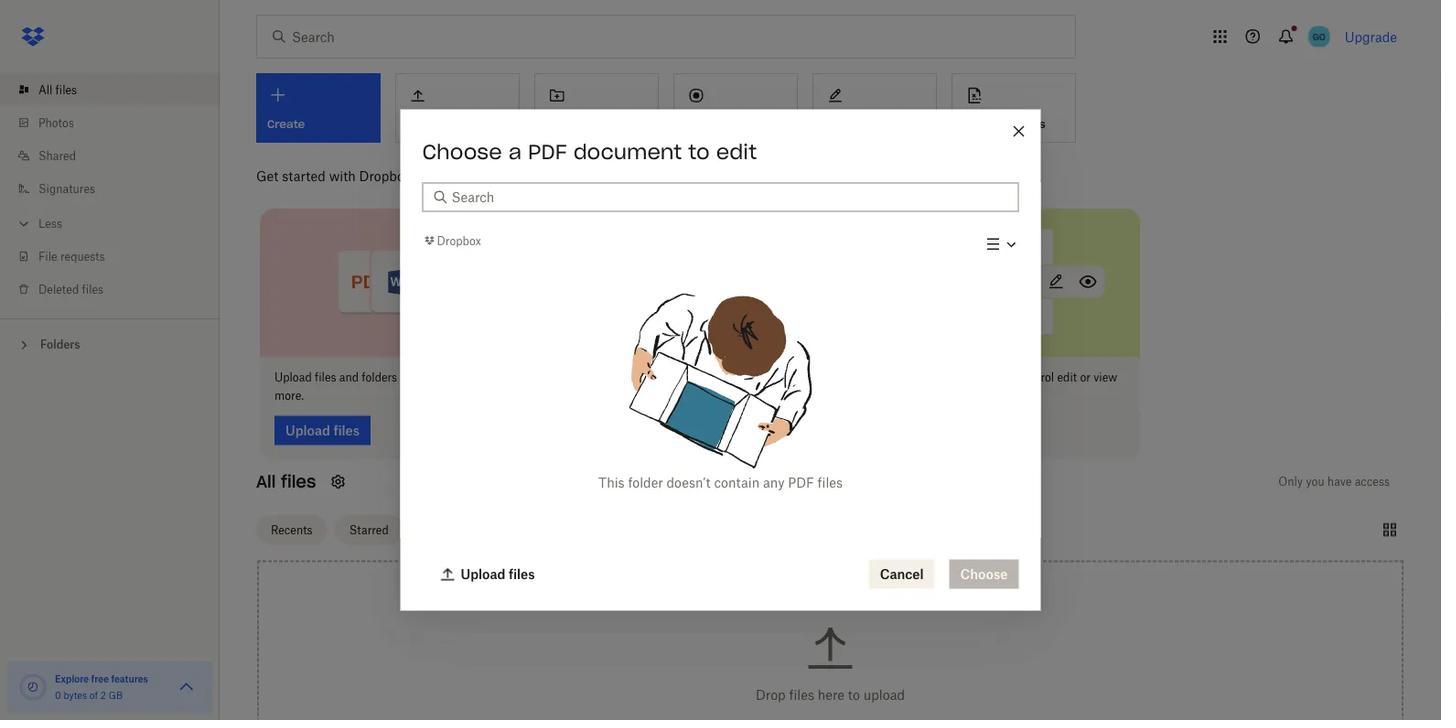 Task type: describe. For each thing, give the bounding box(es) containing it.
less
[[38, 216, 62, 230]]

signatures link
[[15, 172, 220, 205]]

folders
[[362, 371, 397, 384]]

stay
[[573, 389, 595, 403]]

files inside list item
[[55, 83, 77, 97]]

dropbox link
[[422, 231, 481, 250]]

1 and from the left
[[339, 371, 359, 384]]

upload for upload files and folders to edit, share, sign, and more.
[[275, 371, 312, 384]]

quota usage element
[[18, 673, 48, 702]]

bytes
[[64, 689, 87, 701]]

more.
[[275, 389, 304, 403]]

sign,
[[473, 371, 497, 384]]

view
[[1094, 371, 1117, 384]]

cancel button
[[869, 560, 935, 589]]

upload files
[[461, 566, 535, 582]]

signatures
[[986, 117, 1046, 131]]

choose a pdf document to edit dialog
[[400, 109, 1041, 611]]

1 vertical spatial pdf
[[788, 475, 814, 491]]

edit,
[[414, 371, 436, 384]]

this
[[598, 475, 625, 491]]

only
[[1279, 475, 1303, 489]]

free
[[91, 673, 109, 684]]

access.
[[871, 389, 909, 403]]

dropbox inside 'link'
[[437, 234, 481, 247]]

install
[[573, 371, 605, 384]]

gb
[[109, 689, 123, 701]]

starred button
[[335, 515, 403, 544]]

1 vertical spatial all
[[256, 471, 276, 492]]

to inside dialog
[[688, 139, 710, 164]]

of
[[89, 689, 98, 701]]

with for files
[[929, 371, 952, 384]]

any
[[763, 475, 785, 491]]

2
[[100, 689, 106, 701]]

file requests link
[[15, 240, 220, 273]]

install on desktop to work on files offline and stay synced.
[[573, 371, 806, 403]]

less image
[[15, 215, 33, 233]]

you
[[1306, 475, 1325, 489]]

only you have access
[[1279, 475, 1390, 489]]

here
[[818, 687, 845, 703]]

signatures
[[38, 182, 95, 195]]

features
[[111, 673, 148, 684]]

get signatures button
[[952, 73, 1076, 143]]

choose
[[422, 139, 502, 164]]

files inside upload files and folders to edit, share, sign, and more.
[[315, 371, 336, 384]]

doesn't
[[667, 475, 711, 491]]

access
[[1355, 475, 1390, 489]]

starred
[[349, 523, 389, 537]]

upload files button
[[430, 560, 546, 589]]

files inside install on desktop to work on files offline and stay synced.
[[726, 371, 748, 384]]

document
[[573, 139, 682, 164]]

all files inside list item
[[38, 83, 77, 97]]

drop files here to upload
[[756, 687, 905, 703]]

to right the here
[[848, 687, 860, 703]]

photos link
[[15, 106, 220, 139]]

folders button
[[0, 330, 220, 357]]

shared link
[[15, 139, 220, 172]]

synced.
[[597, 389, 637, 403]]

or
[[1080, 371, 1091, 384]]

deleted
[[38, 282, 79, 296]]

requests
[[60, 249, 105, 263]]

a
[[508, 139, 522, 164]]

this folder doesn't contain any pdf files
[[598, 475, 843, 491]]

2 on from the left
[[710, 371, 723, 384]]



Task type: vqa. For each thing, say whether or not it's contained in the screenshot.
bottom recommended image
no



Task type: locate. For each thing, give the bounding box(es) containing it.
started
[[282, 168, 326, 183]]

upload
[[275, 371, 312, 384], [461, 566, 506, 582]]

to
[[688, 139, 710, 164], [400, 371, 411, 384], [668, 371, 678, 384], [848, 687, 860, 703]]

1 horizontal spatial all
[[256, 471, 276, 492]]

on right work
[[710, 371, 723, 384]]

dropbox down choose
[[437, 234, 481, 247]]

0 horizontal spatial upload
[[275, 371, 312, 384]]

all up recents
[[256, 471, 276, 492]]

list containing all files
[[0, 62, 220, 318]]

recents
[[271, 523, 313, 537]]

1 horizontal spatial upload
[[461, 566, 506, 582]]

get started with dropbox
[[256, 168, 411, 183]]

pdf
[[528, 139, 567, 164], [788, 475, 814, 491]]

all inside list item
[[38, 83, 52, 97]]

upload inside upload files and folders to edit, share, sign, and more.
[[275, 371, 312, 384]]

0 vertical spatial dropbox
[[359, 168, 411, 183]]

on
[[608, 371, 621, 384], [710, 371, 723, 384]]

0 horizontal spatial edit
[[716, 139, 757, 164]]

folder
[[628, 475, 663, 491]]

0 horizontal spatial all
[[38, 83, 52, 97]]

get signatures
[[964, 117, 1046, 131]]

1 vertical spatial dropbox
[[437, 234, 481, 247]]

1 horizontal spatial pdf
[[788, 475, 814, 491]]

files
[[55, 83, 77, 97], [82, 282, 104, 296], [315, 371, 336, 384], [726, 371, 748, 384], [905, 371, 926, 384], [281, 471, 316, 492], [818, 475, 843, 491], [509, 566, 535, 582], [789, 687, 814, 703]]

shared
[[38, 149, 76, 162]]

list
[[0, 62, 220, 318]]

upload inside button
[[461, 566, 506, 582]]

0 horizontal spatial with
[[329, 168, 356, 183]]

0 vertical spatial get
[[964, 117, 983, 131]]

drop
[[756, 687, 786, 703]]

1 horizontal spatial dropbox
[[437, 234, 481, 247]]

recents button
[[256, 515, 327, 544]]

1 vertical spatial get
[[256, 168, 279, 183]]

have
[[1328, 475, 1352, 489]]

4 and from the left
[[996, 371, 1015, 384]]

0
[[55, 689, 61, 701]]

0 vertical spatial edit
[[716, 139, 757, 164]]

and right offline
[[786, 371, 806, 384]]

Search text field
[[452, 187, 1008, 207]]

all files up recents
[[256, 471, 316, 492]]

get for get started with dropbox
[[256, 168, 279, 183]]

edit inside dialog
[[716, 139, 757, 164]]

all files
[[38, 83, 77, 97], [256, 471, 316, 492]]

anyone
[[955, 371, 993, 384]]

0 vertical spatial all
[[38, 83, 52, 97]]

with right started at top
[[329, 168, 356, 183]]

1 horizontal spatial edit
[[1057, 371, 1077, 384]]

0 horizontal spatial get
[[256, 168, 279, 183]]

and left control
[[996, 371, 1015, 384]]

control
[[1018, 371, 1054, 384]]

work
[[681, 371, 707, 384]]

get inside button
[[964, 117, 983, 131]]

0 vertical spatial all files
[[38, 83, 77, 97]]

0 vertical spatial with
[[329, 168, 356, 183]]

folders
[[40, 338, 80, 351]]

share
[[871, 371, 902, 384]]

upgrade
[[1345, 29, 1397, 44]]

edit inside share files with anyone and control edit or view access.
[[1057, 371, 1077, 384]]

edit up search text box
[[716, 139, 757, 164]]

get left started at top
[[256, 168, 279, 183]]

1 vertical spatial with
[[929, 371, 952, 384]]

with left anyone
[[929, 371, 952, 384]]

file
[[38, 249, 57, 263]]

explore free features 0 bytes of 2 gb
[[55, 673, 148, 701]]

1 vertical spatial edit
[[1057, 371, 1077, 384]]

1 horizontal spatial get
[[964, 117, 983, 131]]

pdf right a
[[528, 139, 567, 164]]

edit
[[716, 139, 757, 164], [1057, 371, 1077, 384]]

explore
[[55, 673, 89, 684]]

all files up photos
[[38, 83, 77, 97]]

dropbox image
[[15, 18, 51, 55]]

and inside share files with anyone and control edit or view access.
[[996, 371, 1015, 384]]

upload
[[864, 687, 905, 703]]

0 horizontal spatial on
[[608, 371, 621, 384]]

with
[[329, 168, 356, 183], [929, 371, 952, 384]]

share files with anyone and control edit or view access.
[[871, 371, 1117, 403]]

1 horizontal spatial on
[[710, 371, 723, 384]]

1 on from the left
[[608, 371, 621, 384]]

get for get signatures
[[964, 117, 983, 131]]

1 vertical spatial upload
[[461, 566, 506, 582]]

to left work
[[668, 371, 678, 384]]

0 horizontal spatial dropbox
[[359, 168, 411, 183]]

dropbox right started at top
[[359, 168, 411, 183]]

all files link
[[15, 73, 220, 106]]

0 horizontal spatial all files
[[38, 83, 77, 97]]

1 vertical spatial all files
[[256, 471, 316, 492]]

all files list item
[[0, 73, 220, 106]]

1 horizontal spatial with
[[929, 371, 952, 384]]

on up synced.
[[608, 371, 621, 384]]

and left folders
[[339, 371, 359, 384]]

files inside button
[[509, 566, 535, 582]]

and
[[339, 371, 359, 384], [500, 371, 520, 384], [786, 371, 806, 384], [996, 371, 1015, 384]]

share,
[[439, 371, 470, 384]]

2 and from the left
[[500, 371, 520, 384]]

upgrade link
[[1345, 29, 1397, 44]]

0 horizontal spatial pdf
[[528, 139, 567, 164]]

edit left the or
[[1057, 371, 1077, 384]]

with inside share files with anyone and control edit or view access.
[[929, 371, 952, 384]]

to up search text box
[[688, 139, 710, 164]]

file requests
[[38, 249, 105, 263]]

cancel
[[880, 566, 924, 582]]

pdf right the any
[[788, 475, 814, 491]]

files inside share files with anyone and control edit or view access.
[[905, 371, 926, 384]]

with for started
[[329, 168, 356, 183]]

upload files and folders to edit, share, sign, and more.
[[275, 371, 520, 403]]

dropbox
[[359, 168, 411, 183], [437, 234, 481, 247]]

all
[[38, 83, 52, 97], [256, 471, 276, 492]]

0 vertical spatial upload
[[275, 371, 312, 384]]

0 vertical spatial pdf
[[528, 139, 567, 164]]

deleted files link
[[15, 273, 220, 306]]

1 horizontal spatial all files
[[256, 471, 316, 492]]

upload for upload files
[[461, 566, 506, 582]]

choose a pdf document to edit
[[422, 139, 757, 164]]

deleted files
[[38, 282, 104, 296]]

photos
[[38, 116, 74, 129]]

and inside install on desktop to work on files offline and stay synced.
[[786, 371, 806, 384]]

get
[[964, 117, 983, 131], [256, 168, 279, 183]]

3 and from the left
[[786, 371, 806, 384]]

contain
[[714, 475, 760, 491]]

to left the edit,
[[400, 371, 411, 384]]

to inside install on desktop to work on files offline and stay synced.
[[668, 371, 678, 384]]

offline
[[751, 371, 783, 384]]

to inside upload files and folders to edit, share, sign, and more.
[[400, 371, 411, 384]]

and right sign,
[[500, 371, 520, 384]]

all up photos
[[38, 83, 52, 97]]

desktop
[[624, 371, 665, 384]]

get left signatures
[[964, 117, 983, 131]]



